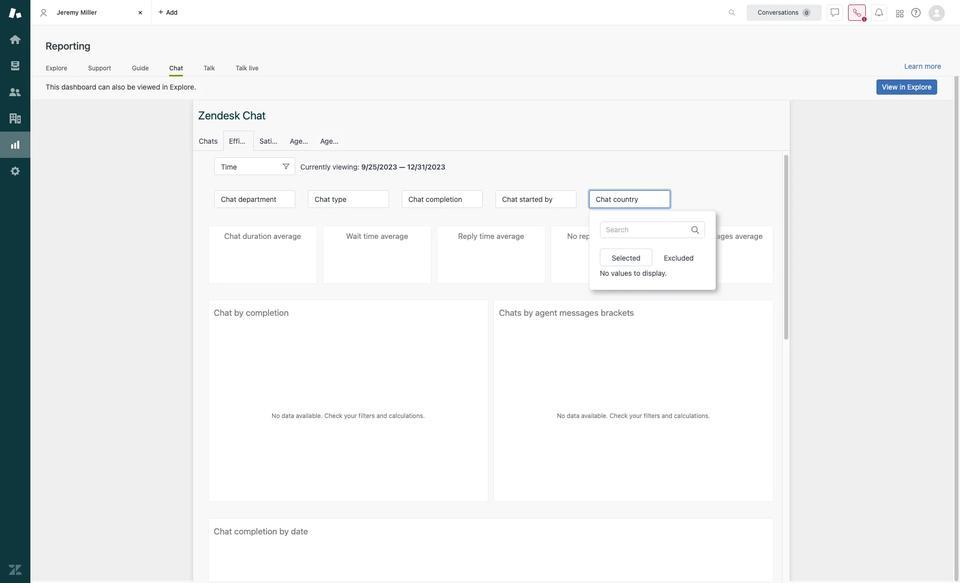 Task type: describe. For each thing, give the bounding box(es) containing it.
button displays agent's chat status as invisible. image
[[831, 8, 839, 16]]

miller
[[80, 9, 97, 16]]

guide
[[132, 64, 149, 72]]

admin image
[[9, 165, 22, 178]]

tabs tab list
[[30, 0, 718, 25]]

this dashboard can also be viewed in explore.
[[46, 83, 196, 91]]

support
[[88, 64, 111, 72]]

learn more
[[905, 62, 942, 70]]

zendesk support image
[[9, 7, 22, 20]]

can
[[98, 83, 110, 91]]

view
[[882, 83, 898, 91]]

explore link
[[46, 64, 68, 75]]

views image
[[9, 59, 22, 72]]

jeremy miller
[[57, 9, 97, 16]]

organizations image
[[9, 112, 22, 125]]

get help image
[[912, 8, 921, 17]]

add button
[[152, 0, 184, 25]]

live
[[249, 64, 259, 72]]

0 vertical spatial explore
[[46, 64, 67, 72]]

talk for talk live
[[236, 64, 247, 72]]

in inside view in explore button
[[900, 83, 906, 91]]

also
[[112, 83, 125, 91]]

add
[[166, 8, 178, 16]]

guide link
[[132, 64, 149, 75]]

view in explore
[[882, 83, 932, 91]]

zendesk products image
[[897, 10, 904, 17]]

be
[[127, 83, 135, 91]]

zendesk image
[[9, 564, 22, 577]]

learn
[[905, 62, 923, 70]]

this
[[46, 83, 59, 91]]

close image
[[135, 8, 145, 18]]

reporting image
[[9, 138, 22, 152]]

talk live
[[236, 64, 259, 72]]

dashboard
[[61, 83, 96, 91]]



Task type: locate. For each thing, give the bounding box(es) containing it.
viewed
[[137, 83, 160, 91]]

explore
[[46, 64, 67, 72], [908, 83, 932, 91]]

talk left live
[[236, 64, 247, 72]]

1 horizontal spatial explore
[[908, 83, 932, 91]]

explore inside button
[[908, 83, 932, 91]]

2 in from the left
[[900, 83, 906, 91]]

talk link
[[203, 64, 215, 75]]

jeremy miller tab
[[30, 0, 152, 25]]

conversations button
[[747, 4, 822, 21]]

talk live link
[[236, 64, 259, 75]]

explore up the this
[[46, 64, 67, 72]]

explore down learn more link
[[908, 83, 932, 91]]

get started image
[[9, 33, 22, 46]]

0 horizontal spatial talk
[[204, 64, 215, 72]]

1 in from the left
[[162, 83, 168, 91]]

jeremy
[[57, 9, 79, 16]]

talk for talk
[[204, 64, 215, 72]]

conversations
[[758, 8, 799, 16]]

in right view
[[900, 83, 906, 91]]

talk
[[204, 64, 215, 72], [236, 64, 247, 72]]

notifications image
[[875, 8, 884, 16]]

customers image
[[9, 86, 22, 99]]

learn more link
[[905, 62, 942, 71]]

reporting
[[46, 40, 90, 52]]

2 talk from the left
[[236, 64, 247, 72]]

view in explore button
[[877, 80, 938, 95]]

in
[[162, 83, 168, 91], [900, 83, 906, 91]]

in right the viewed
[[162, 83, 168, 91]]

1 horizontal spatial in
[[900, 83, 906, 91]]

support link
[[88, 64, 112, 75]]

chat
[[169, 64, 183, 72]]

1 vertical spatial explore
[[908, 83, 932, 91]]

1 horizontal spatial talk
[[236, 64, 247, 72]]

more
[[925, 62, 942, 70]]

chat link
[[169, 64, 183, 77]]

0 horizontal spatial in
[[162, 83, 168, 91]]

talk right chat
[[204, 64, 215, 72]]

main element
[[0, 0, 30, 584]]

1 talk from the left
[[204, 64, 215, 72]]

explore.
[[170, 83, 196, 91]]

0 horizontal spatial explore
[[46, 64, 67, 72]]



Task type: vqa. For each thing, say whether or not it's contained in the screenshot.
Compare Plans BUTTON on the right
no



